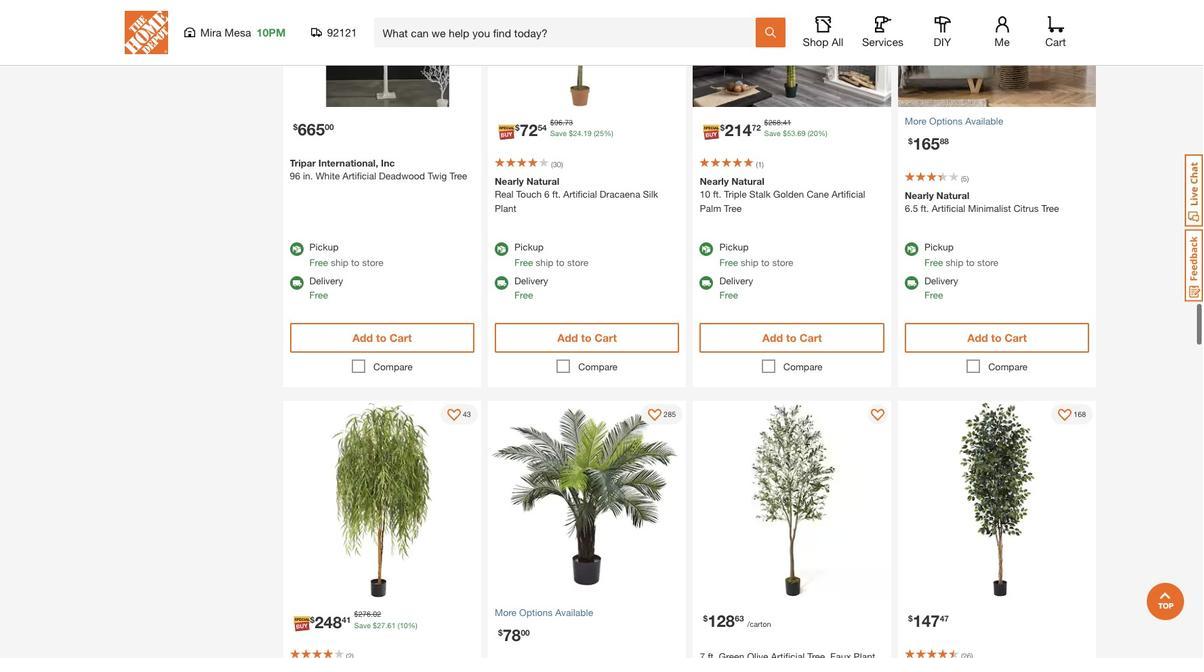 Task type: vqa. For each thing, say whether or not it's contained in the screenshot.
'BAR' inside the bar stools LINK
no



Task type: locate. For each thing, give the bounding box(es) containing it.
$ for 78
[[498, 629, 503, 639]]

1 horizontal spatial nearly
[[700, 175, 729, 187]]

nearly natural 6.5 ft. artificial minimalist citrus tree
[[905, 190, 1059, 214]]

4 add to cart button from the left
[[905, 323, 1090, 353]]

pickup free ship to store for (
[[925, 241, 999, 268]]

1 horizontal spatial 96
[[554, 118, 563, 127]]

save inside the $ 96 . 73 save $ 24 . 19 ( 25 %)
[[550, 129, 567, 138]]

0 horizontal spatial tree
[[450, 170, 467, 182]]

1 vertical spatial 00
[[521, 629, 530, 639]]

1 horizontal spatial more
[[905, 115, 927, 127]]

10 right 61
[[400, 622, 408, 630]]

nearly up 6.5 on the right top of page
[[905, 190, 934, 201]]

to
[[351, 257, 360, 268], [556, 257, 565, 268], [761, 257, 770, 268], [966, 257, 975, 268], [376, 331, 387, 344], [581, 331, 592, 344], [786, 331, 797, 344], [991, 331, 1002, 344]]

2 delivery from the left
[[514, 275, 548, 287]]

2 pickup from the left
[[514, 241, 544, 253]]

artificial down '( 5 )'
[[932, 203, 966, 214]]

10 up 'palm'
[[700, 188, 710, 200]]

00
[[325, 122, 334, 132], [521, 629, 530, 639]]

1 available for pickup image from the left
[[290, 243, 303, 256]]

2 display image from the left
[[1058, 409, 1072, 423]]

96 left 73
[[554, 118, 563, 127]]

tree down triple in the top right of the page
[[724, 203, 742, 214]]

more options available
[[905, 115, 1003, 127], [495, 608, 593, 619]]

more for 165
[[905, 115, 927, 127]]

ft. for 6.5
[[921, 203, 929, 214]]

3 add from the left
[[762, 331, 783, 344]]

0 horizontal spatial 96
[[290, 170, 300, 182]]

1 delivery free from the left
[[309, 275, 343, 301]]

%) inside the $ 96 . 73 save $ 24 . 19 ( 25 %)
[[604, 129, 613, 138]]

3 add to cart button from the left
[[700, 323, 885, 353]]

save for 248
[[354, 622, 371, 630]]

0 horizontal spatial 10
[[400, 622, 408, 630]]

more options available link for 78
[[495, 606, 680, 620]]

silk
[[643, 188, 658, 200]]

save
[[550, 129, 567, 138], [764, 129, 781, 138], [354, 622, 371, 630]]

92121 button
[[311, 26, 358, 39]]

8 ft. artificial ficus tree image
[[898, 401, 1096, 599]]

41 up the 53
[[783, 118, 791, 127]]

4 store from the left
[[977, 257, 999, 268]]

43
[[463, 410, 471, 419]]

41 left 276
[[342, 615, 351, 626]]

$ inside '$ 72 54'
[[515, 123, 520, 133]]

4 pickup from the left
[[925, 241, 954, 253]]

10 ft. triple stalk golden cane artificial palm tree image
[[693, 0, 891, 107]]

3 add to cart from the left
[[762, 331, 822, 344]]

3 pickup from the left
[[720, 241, 749, 253]]

0 horizontal spatial available shipping image
[[290, 276, 303, 290]]

$ inside $ 248 41
[[310, 615, 315, 626]]

add for real touch 6 ft. artificial dracaena silk plant
[[557, 331, 578, 344]]

ft. inside nearly natural 10 ft. triple stalk golden cane artificial palm tree
[[713, 188, 722, 200]]

0 vertical spatial 41
[[783, 118, 791, 127]]

nearly for 214
[[700, 175, 729, 187]]

tree right twig
[[450, 170, 467, 182]]

available shipping image
[[495, 276, 508, 290], [905, 276, 918, 290]]

1 horizontal spatial available shipping image
[[905, 276, 918, 290]]

2 available for pickup image from the left
[[495, 243, 508, 256]]

free
[[309, 257, 328, 268], [514, 257, 533, 268], [720, 257, 738, 268], [925, 257, 943, 268], [309, 289, 328, 301], [514, 289, 533, 301], [720, 289, 738, 301], [925, 289, 943, 301]]

nearly up real
[[495, 175, 524, 187]]

more up 165
[[905, 115, 927, 127]]

0 horizontal spatial save
[[354, 622, 371, 630]]

1 horizontal spatial ft.
[[713, 188, 722, 200]]

triple
[[724, 188, 747, 200]]

41
[[783, 118, 791, 127], [342, 615, 351, 626]]

( inside $ 276 . 02 save $ 27 . 61 ( 10 %)
[[398, 622, 400, 630]]

twig
[[428, 170, 447, 182]]

72 left 268
[[752, 123, 761, 133]]

2 ship from the left
[[536, 257, 554, 268]]

ship
[[331, 257, 348, 268], [536, 257, 554, 268], [741, 257, 759, 268], [946, 257, 964, 268]]

cart for (
[[1005, 331, 1027, 344]]

54
[[538, 123, 547, 133]]

more
[[905, 115, 927, 127], [495, 608, 517, 619]]

pickup free ship to store for 10 ft. triple stalk golden cane artificial palm tree
[[720, 241, 794, 268]]

0 horizontal spatial more options available
[[495, 608, 593, 619]]

53
[[787, 129, 795, 138]]

real
[[495, 188, 514, 200]]

1 display image from the left
[[447, 409, 461, 423]]

compare for real touch 6 ft. artificial dracaena silk plant
[[578, 361, 618, 373]]

2 store from the left
[[567, 257, 589, 268]]

$ inside $ 665 00
[[293, 122, 298, 132]]

4 ship from the left
[[946, 257, 964, 268]]

0 horizontal spatial options
[[519, 608, 553, 619]]

3 ship from the left
[[741, 257, 759, 268]]

1 horizontal spatial available for pickup image
[[905, 243, 918, 256]]

$ inside '$ 165 88'
[[908, 136, 913, 146]]

ft.
[[552, 188, 561, 200], [713, 188, 722, 200], [921, 203, 929, 214]]

0 vertical spatial options
[[929, 115, 963, 127]]

more options available link
[[905, 114, 1090, 128], [495, 606, 680, 620]]

1 store from the left
[[362, 257, 383, 268]]

1 vertical spatial 10
[[400, 622, 408, 630]]

options up $ 78 00
[[519, 608, 553, 619]]

ship for (
[[946, 257, 964, 268]]

cart for 10 ft. triple stalk golden cane artificial palm tree
[[800, 331, 822, 344]]

more for 78
[[495, 608, 517, 619]]

19
[[583, 129, 592, 138]]

72 left 73
[[520, 121, 538, 140]]

2 add from the left
[[557, 331, 578, 344]]

0 horizontal spatial available for pickup image
[[700, 243, 713, 256]]

2 display image from the left
[[871, 409, 885, 423]]

1 horizontal spatial )
[[762, 160, 764, 169]]

add to cart for real touch 6 ft. artificial dracaena silk plant
[[557, 331, 617, 344]]

41 inside $ 248 41
[[342, 615, 351, 626]]

%)
[[604, 129, 613, 138], [818, 129, 828, 138], [408, 622, 417, 630]]

1 horizontal spatial 00
[[521, 629, 530, 639]]

mira mesa 10pm
[[200, 26, 286, 39]]

%) inside $ 268 . 41 save $ 53 . 69 ( 20 %)
[[818, 129, 828, 138]]

tree inside nearly natural 6.5 ft. artificial minimalist citrus tree
[[1041, 203, 1059, 214]]

pickup for real touch 6 ft. artificial dracaena silk plant
[[514, 241, 544, 253]]

0 horizontal spatial available
[[555, 608, 593, 619]]

00 for 78
[[521, 629, 530, 639]]

nearly inside nearly natural 10 ft. triple stalk golden cane artificial palm tree
[[700, 175, 729, 187]]

nearly
[[495, 175, 524, 187], [700, 175, 729, 187], [905, 190, 934, 201]]

artificial right 6
[[563, 188, 597, 200]]

artificial
[[343, 170, 376, 182], [563, 188, 597, 200], [832, 188, 865, 200], [932, 203, 966, 214]]

What can we help you find today? search field
[[383, 18, 755, 47]]

natural down '( 5 )'
[[937, 190, 970, 201]]

1 horizontal spatial tree
[[724, 203, 742, 214]]

0 horizontal spatial available shipping image
[[495, 276, 508, 290]]

natural up stalk
[[732, 175, 765, 187]]

2 horizontal spatial save
[[764, 129, 781, 138]]

available
[[965, 115, 1003, 127], [555, 608, 593, 619]]

ft. right 6.5 on the right top of page
[[921, 203, 929, 214]]

available for pickup image for 96 in. white artificial deadwood twig tree
[[290, 243, 303, 256]]

available for 165
[[965, 115, 1003, 127]]

available shipping image for (
[[905, 276, 918, 290]]

1 horizontal spatial options
[[929, 115, 963, 127]]

save down 268
[[764, 129, 781, 138]]

$ inside $ 78 00
[[498, 629, 503, 639]]

real touch 6 ft. artificial dracaena silk plant image
[[488, 0, 686, 107]]

%) for 214
[[818, 129, 828, 138]]

natural inside nearly natural 6.5 ft. artificial minimalist citrus tree
[[937, 190, 970, 201]]

add for 10 ft. triple stalk golden cane artificial palm tree
[[762, 331, 783, 344]]

4 add from the left
[[968, 331, 988, 344]]

display image
[[447, 409, 461, 423], [871, 409, 885, 423]]

available for 78
[[555, 608, 593, 619]]

1 vertical spatial 41
[[342, 615, 351, 626]]

1 vertical spatial 96
[[290, 170, 300, 182]]

artificial right cane
[[832, 188, 865, 200]]

artificial down "international,"
[[343, 170, 376, 182]]

0 horizontal spatial more
[[495, 608, 517, 619]]

$ for 165
[[908, 136, 913, 146]]

pickup for 10 ft. triple stalk golden cane artificial palm tree
[[720, 241, 749, 253]]

%) inside $ 276 . 02 save $ 27 . 61 ( 10 %)
[[408, 622, 417, 630]]

1 horizontal spatial display image
[[1058, 409, 1072, 423]]

citrus
[[1014, 203, 1039, 214]]

0 horizontal spatial ft.
[[552, 188, 561, 200]]

1 available for pickup image from the left
[[700, 243, 713, 256]]

display image inside 285 dropdown button
[[648, 409, 662, 423]]

save down 73
[[550, 129, 567, 138]]

10
[[700, 188, 710, 200], [400, 622, 408, 630]]

1 horizontal spatial 10
[[700, 188, 710, 200]]

2 pickup free ship to store from the left
[[514, 241, 589, 268]]

(
[[594, 129, 596, 138], [808, 129, 810, 138], [551, 160, 553, 169], [756, 160, 758, 169], [961, 174, 963, 183], [398, 622, 400, 630]]

0 horizontal spatial display image
[[648, 409, 662, 423]]

00 inside $ 665 00
[[325, 122, 334, 132]]

1 vertical spatial more options available link
[[495, 606, 680, 620]]

1 horizontal spatial available
[[965, 115, 1003, 127]]

1 horizontal spatial %)
[[604, 129, 613, 138]]

0 vertical spatial 00
[[325, 122, 334, 132]]

ft. inside nearly natural 6.5 ft. artificial minimalist citrus tree
[[921, 203, 929, 214]]

1 horizontal spatial more options available link
[[905, 114, 1090, 128]]

compare
[[373, 361, 413, 373], [578, 361, 618, 373], [783, 361, 823, 373], [989, 361, 1028, 373]]

tree right citrus
[[1041, 203, 1059, 214]]

plant
[[495, 203, 516, 214]]

4 pickup free ship to store from the left
[[925, 241, 999, 268]]

0 vertical spatial more options available
[[905, 115, 1003, 127]]

1 vertical spatial more options available
[[495, 608, 593, 619]]

1 horizontal spatial more options available
[[905, 115, 1003, 127]]

30
[[553, 160, 561, 169]]

$
[[550, 118, 554, 127], [764, 118, 768, 127], [293, 122, 298, 132], [515, 123, 520, 133], [720, 123, 725, 133], [569, 129, 573, 138], [783, 129, 787, 138], [908, 136, 913, 146], [354, 610, 358, 619], [703, 614, 708, 625], [908, 614, 913, 625], [310, 615, 315, 626], [373, 622, 377, 630], [498, 629, 503, 639]]

1 horizontal spatial available for pickup image
[[495, 243, 508, 256]]

options up 88
[[929, 115, 963, 127]]

available for pickup image
[[700, 243, 713, 256], [905, 243, 918, 256]]

2 horizontal spatial ft.
[[921, 203, 929, 214]]

delivery free for (
[[925, 275, 958, 301]]

%) right '19' at the left top
[[604, 129, 613, 138]]

delivery for (
[[925, 275, 958, 287]]

$ inside $ 128 63 /carton
[[703, 614, 708, 625]]

1 horizontal spatial available shipping image
[[700, 276, 713, 290]]

3 store from the left
[[772, 257, 794, 268]]

available for pickup image down 6.5 on the right top of page
[[905, 243, 918, 256]]

save inside $ 268 . 41 save $ 53 . 69 ( 20 %)
[[764, 129, 781, 138]]

2 horizontal spatial natural
[[937, 190, 970, 201]]

compare for (
[[989, 361, 1028, 373]]

nearly inside nearly natural real touch 6 ft. artificial dracaena silk plant
[[495, 175, 524, 187]]

4 delivery free from the left
[[925, 275, 958, 301]]

available for pickup image down 'palm'
[[700, 243, 713, 256]]

3 delivery free from the left
[[720, 275, 753, 301]]

touch
[[516, 188, 542, 200]]

natural
[[526, 175, 560, 187], [732, 175, 765, 187], [937, 190, 970, 201]]

0 horizontal spatial natural
[[526, 175, 560, 187]]

0 vertical spatial 10
[[700, 188, 710, 200]]

) up stalk
[[762, 160, 764, 169]]

2 add to cart button from the left
[[495, 323, 680, 353]]

0 horizontal spatial available for pickup image
[[290, 243, 303, 256]]

add to cart button
[[290, 323, 474, 353], [495, 323, 680, 353], [700, 323, 885, 353], [905, 323, 1090, 353]]

more options available up 88
[[905, 115, 1003, 127]]

0 horizontal spatial nearly
[[495, 175, 524, 187]]

%) right 69
[[818, 129, 828, 138]]

63
[[735, 614, 744, 625]]

2 compare from the left
[[578, 361, 618, 373]]

1 horizontal spatial display image
[[871, 409, 885, 423]]

1 available shipping image from the left
[[495, 276, 508, 290]]

2 available for pickup image from the left
[[905, 243, 918, 256]]

0 vertical spatial more options available link
[[905, 114, 1090, 128]]

1 horizontal spatial 41
[[783, 118, 791, 127]]

20
[[810, 129, 818, 138]]

2 horizontal spatial tree
[[1041, 203, 1059, 214]]

1 pickup from the left
[[309, 241, 339, 253]]

diy button
[[921, 16, 964, 49]]

$ inside $ 147 47
[[908, 614, 913, 625]]

0 horizontal spatial )
[[561, 160, 563, 169]]

72
[[520, 121, 538, 140], [752, 123, 761, 133]]

1 vertical spatial options
[[519, 608, 553, 619]]

1 display image from the left
[[648, 409, 662, 423]]

pickup free ship to store
[[309, 241, 383, 268], [514, 241, 589, 268], [720, 241, 794, 268], [925, 241, 999, 268]]

0 vertical spatial available
[[965, 115, 1003, 127]]

pickup for (
[[925, 241, 954, 253]]

display image for 168
[[1058, 409, 1072, 423]]

add to cart button for 10 ft. triple stalk golden cane artificial palm tree
[[700, 323, 885, 353]]

1 pickup free ship to store from the left
[[309, 241, 383, 268]]

3 compare from the left
[[783, 361, 823, 373]]

options for 78
[[519, 608, 553, 619]]

5
[[963, 174, 967, 183]]

available shipping image
[[290, 276, 303, 290], [700, 276, 713, 290]]

1 compare from the left
[[373, 361, 413, 373]]

2 horizontal spatial %)
[[818, 129, 828, 138]]

delivery free for 10 ft. triple stalk golden cane artificial palm tree
[[720, 275, 753, 301]]

pickup
[[309, 241, 339, 253], [514, 241, 544, 253], [720, 241, 749, 253], [925, 241, 954, 253]]

more up 78
[[495, 608, 517, 619]]

save down 276
[[354, 622, 371, 630]]

96 left the in.
[[290, 170, 300, 182]]

0 horizontal spatial more options available link
[[495, 606, 680, 620]]

cart link
[[1041, 16, 1071, 49]]

natural inside nearly natural real touch 6 ft. artificial dracaena silk plant
[[526, 175, 560, 187]]

display image left 168 on the right of page
[[1058, 409, 1072, 423]]

0 horizontal spatial display image
[[447, 409, 461, 423]]

%) for 72
[[604, 129, 613, 138]]

tree
[[450, 170, 467, 182], [724, 203, 742, 214], [1041, 203, 1059, 214]]

2 delivery free from the left
[[514, 275, 548, 301]]

nearly up triple in the top right of the page
[[700, 175, 729, 187]]

dracaena
[[600, 188, 640, 200]]

natural up 6
[[526, 175, 560, 187]]

1 vertical spatial more
[[495, 608, 517, 619]]

$ for 147
[[908, 614, 913, 625]]

available for pickup image
[[290, 243, 303, 256], [495, 243, 508, 256]]

options
[[929, 115, 963, 127], [519, 608, 553, 619]]

delivery free
[[309, 275, 343, 301], [514, 275, 548, 301], [720, 275, 753, 301], [925, 275, 958, 301]]

services button
[[861, 16, 905, 49]]

more options available up $ 78 00
[[495, 608, 593, 619]]

4 compare from the left
[[989, 361, 1028, 373]]

$ for 268
[[764, 118, 768, 127]]

display image left 285
[[648, 409, 662, 423]]

live chat image
[[1185, 155, 1203, 227]]

1 horizontal spatial natural
[[732, 175, 765, 187]]

1 available shipping image from the left
[[290, 276, 303, 290]]

10pm
[[257, 26, 286, 39]]

2 available shipping image from the left
[[700, 276, 713, 290]]

1 horizontal spatial save
[[550, 129, 567, 138]]

0 horizontal spatial 41
[[342, 615, 351, 626]]

display image inside '168' dropdown button
[[1058, 409, 1072, 423]]

2 available shipping image from the left
[[905, 276, 918, 290]]

1 vertical spatial available
[[555, 608, 593, 619]]

save inside $ 276 . 02 save $ 27 . 61 ( 10 %)
[[354, 622, 371, 630]]

4 add to cart from the left
[[968, 331, 1027, 344]]

4 delivery from the left
[[925, 275, 958, 287]]

1 add to cart from the left
[[352, 331, 412, 344]]

add to cart button for (
[[905, 323, 1090, 353]]

add
[[352, 331, 373, 344], [557, 331, 578, 344], [762, 331, 783, 344], [968, 331, 988, 344]]

cane
[[807, 188, 829, 200]]

3 pickup free ship to store from the left
[[720, 241, 794, 268]]

available shipping image for real touch 6 ft. artificial dracaena silk plant
[[495, 276, 508, 290]]

1 horizontal spatial 72
[[752, 123, 761, 133]]

0 horizontal spatial 00
[[325, 122, 334, 132]]

add to cart for 10 ft. triple stalk golden cane artificial palm tree
[[762, 331, 822, 344]]

) up nearly natural real touch 6 ft. artificial dracaena silk plant
[[561, 160, 563, 169]]

00 inside $ 78 00
[[521, 629, 530, 639]]

stalk
[[749, 188, 771, 200]]

0 horizontal spatial %)
[[408, 622, 417, 630]]

store
[[362, 257, 383, 268], [567, 257, 589, 268], [772, 257, 794, 268], [977, 257, 999, 268]]

0 vertical spatial 96
[[554, 118, 563, 127]]

$ inside $ 214 72
[[720, 123, 725, 133]]

7 ft. green olive artificial tree, faux plant in pot, faux olive branch and fruit with dried moss for indoor home office image
[[693, 401, 891, 599]]

ft. up 'palm'
[[713, 188, 722, 200]]

) up nearly natural 6.5 ft. artificial minimalist citrus tree
[[967, 174, 969, 183]]

2 add to cart from the left
[[557, 331, 617, 344]]

available for pickup image for 10 ft. triple stalk golden cane artificial palm tree
[[700, 243, 713, 256]]

cart
[[1045, 35, 1066, 48], [390, 331, 412, 344], [595, 331, 617, 344], [800, 331, 822, 344], [1005, 331, 1027, 344]]

natural inside nearly natural 10 ft. triple stalk golden cane artificial palm tree
[[732, 175, 765, 187]]

display image
[[648, 409, 662, 423], [1058, 409, 1072, 423]]

( inside $ 268 . 41 save $ 53 . 69 ( 20 %)
[[808, 129, 810, 138]]

96
[[554, 118, 563, 127], [290, 170, 300, 182]]

the home depot logo image
[[124, 11, 168, 54]]

available for pickup image for (
[[495, 243, 508, 256]]

%) right 61
[[408, 622, 417, 630]]

2 horizontal spatial nearly
[[905, 190, 934, 201]]

3 delivery from the left
[[720, 275, 753, 287]]

0 vertical spatial more
[[905, 115, 927, 127]]

ft. right 6
[[552, 188, 561, 200]]



Task type: describe. For each thing, give the bounding box(es) containing it.
( 1 )
[[756, 160, 764, 169]]

delivery for 10 ft. triple stalk golden cane artificial palm tree
[[720, 275, 753, 287]]

$ for 276
[[354, 610, 358, 619]]

6.5 ft. artificial minimalist citrus tree image
[[898, 0, 1096, 107]]

natural for 214
[[732, 175, 765, 187]]

128
[[708, 612, 735, 631]]

96 inside the $ 96 . 73 save $ 24 . 19 ( 25 %)
[[554, 118, 563, 127]]

palm
[[700, 203, 721, 214]]

nearly inside nearly natural 6.5 ft. artificial minimalist citrus tree
[[905, 190, 934, 201]]

$ 248 41
[[310, 613, 351, 632]]

tripar international, inc 96 in. white artificial deadwood twig tree
[[290, 157, 467, 182]]

golden
[[773, 188, 804, 200]]

%) for 248
[[408, 622, 417, 630]]

shop all button
[[802, 16, 845, 49]]

1 add from the left
[[352, 331, 373, 344]]

in.
[[303, 170, 313, 182]]

save for 72
[[550, 129, 567, 138]]

ship for real touch 6 ft. artificial dracaena silk plant
[[536, 257, 554, 268]]

shop all
[[803, 35, 844, 48]]

deadwood
[[379, 170, 425, 182]]

43 button
[[440, 405, 478, 425]]

options for 165
[[929, 115, 963, 127]]

save for 214
[[764, 129, 781, 138]]

$ 78 00
[[498, 627, 530, 646]]

tripar
[[290, 157, 316, 169]]

285
[[664, 410, 676, 419]]

international,
[[318, 157, 378, 169]]

96 in. white artificial deadwood twig tree image
[[283, 0, 481, 107]]

$ 665 00
[[293, 120, 334, 139]]

7 ft. willow artificial tree image
[[283, 401, 481, 599]]

92121
[[327, 26, 357, 39]]

1 ship from the left
[[331, 257, 348, 268]]

1 delivery from the left
[[309, 275, 343, 287]]

cart for real touch 6 ft. artificial dracaena silk plant
[[595, 331, 617, 344]]

store for real touch 6 ft. artificial dracaena silk plant
[[567, 257, 589, 268]]

ship for 10 ft. triple stalk golden cane artificial palm tree
[[741, 257, 759, 268]]

69
[[798, 129, 806, 138]]

88
[[940, 136, 949, 146]]

me button
[[981, 16, 1024, 49]]

) for 214
[[762, 160, 764, 169]]

all
[[832, 35, 844, 48]]

display image for 285
[[648, 409, 662, 423]]

display image inside 43 dropdown button
[[447, 409, 461, 423]]

$ 128 63 /carton
[[703, 612, 771, 631]]

( 30 )
[[551, 160, 563, 169]]

$ 268 . 41 save $ 53 . 69 ( 20 %)
[[764, 118, 828, 138]]

61
[[387, 622, 396, 630]]

285 button
[[641, 405, 683, 425]]

delivery for real touch 6 ft. artificial dracaena silk plant
[[514, 275, 548, 287]]

minimalist
[[968, 203, 1011, 214]]

$ for 128
[[703, 614, 708, 625]]

147
[[913, 612, 940, 631]]

02
[[373, 610, 381, 619]]

214
[[725, 121, 752, 140]]

$ 276 . 02 save $ 27 . 61 ( 10 %)
[[354, 610, 417, 630]]

$ for 214
[[720, 123, 725, 133]]

shop
[[803, 35, 829, 48]]

1
[[758, 160, 762, 169]]

00 for 665
[[325, 122, 334, 132]]

$ for 248
[[310, 615, 315, 626]]

ft. inside nearly natural real touch 6 ft. artificial dracaena silk plant
[[552, 188, 561, 200]]

add to cart button for real touch 6 ft. artificial dracaena silk plant
[[495, 323, 680, 353]]

natural for 72
[[526, 175, 560, 187]]

ft. for 10
[[713, 188, 722, 200]]

services
[[862, 35, 904, 48]]

tree inside tripar international, inc 96 in. white artificial deadwood twig tree
[[450, 170, 467, 182]]

$ 214 72
[[720, 121, 761, 140]]

168 button
[[1051, 405, 1093, 425]]

10 inside nearly natural 10 ft. triple stalk golden cane artificial palm tree
[[700, 188, 710, 200]]

nearly natural 10 ft. triple stalk golden cane artificial palm tree
[[700, 175, 865, 214]]

available shipping image for (
[[700, 276, 713, 290]]

1 add to cart button from the left
[[290, 323, 474, 353]]

available shipping image for 96 in. white artificial deadwood twig tree
[[290, 276, 303, 290]]

73
[[565, 118, 573, 127]]

( 5 )
[[961, 174, 969, 183]]

665
[[298, 120, 325, 139]]

white
[[316, 170, 340, 182]]

add to cart for (
[[968, 331, 1027, 344]]

276
[[358, 610, 371, 619]]

store for 10 ft. triple stalk golden cane artificial palm tree
[[772, 257, 794, 268]]

indoor and outdoor 3 ft. artificial cycas tree uv resistant image
[[488, 401, 686, 599]]

268
[[768, 118, 781, 127]]

artificial inside nearly natural real touch 6 ft. artificial dracaena silk plant
[[563, 188, 597, 200]]

( inside the $ 96 . 73 save $ 24 . 19 ( 25 %)
[[594, 129, 596, 138]]

more options available link for 165
[[905, 114, 1090, 128]]

168
[[1074, 410, 1086, 419]]

mesa
[[225, 26, 251, 39]]

nearly for 72
[[495, 175, 524, 187]]

artificial inside nearly natural 10 ft. triple stalk golden cane artificial palm tree
[[832, 188, 865, 200]]

pickup free ship to store for real touch 6 ft. artificial dracaena silk plant
[[514, 241, 589, 268]]

more options available for 165
[[905, 115, 1003, 127]]

compare for 10 ft. triple stalk golden cane artificial palm tree
[[783, 361, 823, 373]]

$ for 72
[[515, 123, 520, 133]]

2 horizontal spatial )
[[967, 174, 969, 183]]

78
[[503, 627, 521, 646]]

$ 165 88
[[908, 134, 949, 153]]

artificial inside nearly natural 6.5 ft. artificial minimalist citrus tree
[[932, 203, 966, 214]]

delivery free for real touch 6 ft. artificial dracaena silk plant
[[514, 275, 548, 301]]

more options available for 78
[[495, 608, 593, 619]]

72 inside $ 214 72
[[752, 123, 761, 133]]

mira
[[200, 26, 222, 39]]

10 inside $ 276 . 02 save $ 27 . 61 ( 10 %)
[[400, 622, 408, 630]]

add for (
[[968, 331, 988, 344]]

$ for 665
[[293, 122, 298, 132]]

6.5
[[905, 203, 918, 214]]

25
[[596, 129, 604, 138]]

me
[[995, 35, 1010, 48]]

nearly natural real touch 6 ft. artificial dracaena silk plant
[[495, 175, 658, 214]]

diy
[[934, 35, 951, 48]]

47
[[940, 614, 949, 625]]

$ 147 47
[[908, 612, 949, 631]]

41 inside $ 268 . 41 save $ 53 . 69 ( 20 %)
[[783, 118, 791, 127]]

) for 72
[[561, 160, 563, 169]]

/carton
[[747, 620, 771, 629]]

96 inside tripar international, inc 96 in. white artificial deadwood twig tree
[[290, 170, 300, 182]]

165
[[913, 134, 940, 153]]

artificial inside tripar international, inc 96 in. white artificial deadwood twig tree
[[343, 170, 376, 182]]

tree inside nearly natural 10 ft. triple stalk golden cane artificial palm tree
[[724, 203, 742, 214]]

$ for 96
[[550, 118, 554, 127]]

6
[[544, 188, 550, 200]]

0 horizontal spatial 72
[[520, 121, 538, 140]]

$ 72 54
[[515, 121, 547, 140]]

feedback link image
[[1185, 229, 1203, 302]]

248
[[315, 613, 342, 632]]

inc
[[381, 157, 395, 169]]

$ 96 . 73 save $ 24 . 19 ( 25 %)
[[550, 118, 613, 138]]

27
[[377, 622, 385, 630]]

24
[[573, 129, 581, 138]]

store for (
[[977, 257, 999, 268]]

available for pickup image for (
[[905, 243, 918, 256]]



